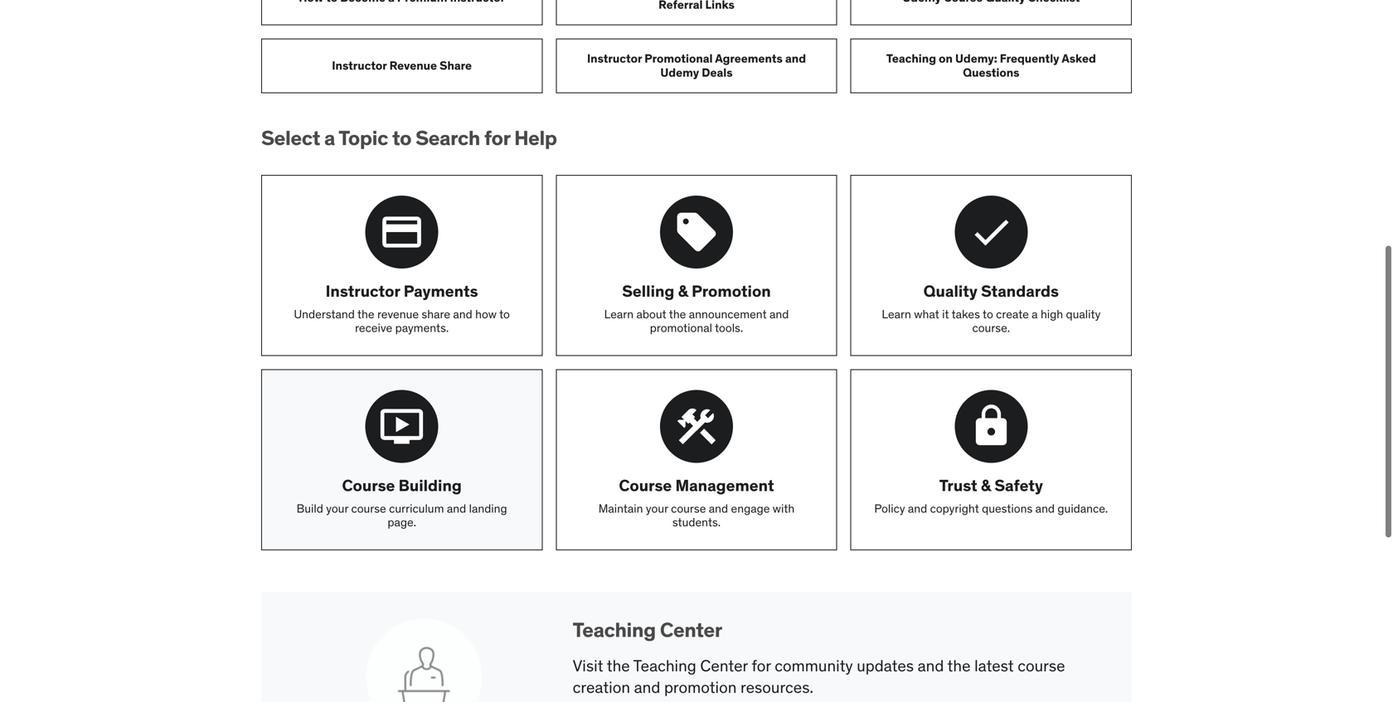 Task type: describe. For each thing, give the bounding box(es) containing it.
build
[[297, 501, 323, 516]]

course building build your course curriculum and landing page.
[[297, 476, 507, 530]]

quality
[[924, 281, 978, 301]]

and down safety
[[1036, 501, 1055, 516]]

to inside instructor payments understand the revenue share and how to receive payments.
[[500, 307, 510, 322]]

understand
[[294, 307, 355, 322]]

instructor payments understand the revenue share and how to receive payments.
[[294, 281, 510, 336]]

engage
[[731, 501, 770, 516]]

deals
[[702, 65, 733, 80]]

course for management
[[671, 501, 706, 516]]

course.
[[973, 321, 1011, 336]]

your for course management
[[646, 501, 668, 516]]

search
[[416, 125, 480, 150]]

how
[[475, 307, 497, 322]]

selling
[[622, 281, 675, 301]]

guidance.
[[1058, 501, 1109, 516]]

on
[[939, 51, 953, 66]]

instructor for promotional
[[587, 51, 642, 66]]

and inside instructor payments understand the revenue share and how to receive payments.
[[453, 307, 473, 322]]

udemy:
[[956, 51, 998, 66]]

instructor promotional agreements and udemy deals link
[[556, 38, 838, 93]]

and right creation
[[634, 678, 661, 698]]

asked
[[1062, 51, 1097, 66]]

resources.
[[741, 678, 814, 698]]

copyright
[[930, 501, 980, 516]]

0 horizontal spatial a
[[324, 125, 335, 150]]

trust logo image
[[955, 390, 1028, 463]]

teaching on udemy: frequently asked questions
[[887, 51, 1097, 80]]

management
[[676, 476, 775, 496]]

and inside 'instructor promotional agreements and udemy deals'
[[786, 51, 806, 66]]

the left latest
[[948, 656, 971, 676]]

your for course building
[[326, 501, 349, 516]]

instructor revenue share
[[332, 58, 472, 73]]

& for trust
[[981, 476, 991, 496]]

promotion
[[692, 281, 771, 301]]

curriculum
[[389, 501, 444, 516]]

the up creation
[[607, 656, 630, 676]]

promotional
[[645, 51, 713, 66]]

teaching on udemy: frequently asked questions link
[[851, 38, 1132, 93]]

instructor for payments
[[326, 281, 400, 301]]

learn inside selling & promotion learn about the announcement and promotional tools.
[[604, 307, 634, 322]]

for inside visit the teaching center for community updates and the latest course creation and promotion resources.
[[752, 656, 771, 676]]

teaching for teaching center
[[573, 618, 656, 643]]

to inside quality standards learn what it takes to create a high quality course.
[[983, 307, 994, 322]]

visit
[[573, 656, 604, 676]]

instructor for revenue
[[332, 58, 387, 73]]

high
[[1041, 307, 1064, 322]]

quality
[[1066, 307, 1101, 322]]

and right policy
[[908, 501, 928, 516]]

share
[[422, 307, 451, 322]]

center inside visit the teaching center for community updates and the latest course creation and promotion resources.
[[701, 656, 748, 676]]

takes
[[952, 307, 980, 322]]

what
[[914, 307, 940, 322]]

share
[[440, 58, 472, 73]]



Task type: locate. For each thing, give the bounding box(es) containing it.
your inside course building build your course curriculum and landing page.
[[326, 501, 349, 516]]

teaching down teaching center
[[634, 656, 697, 676]]

revenue
[[390, 58, 437, 73]]

the inside selling & promotion learn about the announcement and promotional tools.
[[669, 307, 686, 322]]

center
[[660, 618, 722, 643], [701, 656, 748, 676]]

1 learn from the left
[[604, 307, 634, 322]]

students.
[[673, 515, 721, 530]]

instructor
[[587, 51, 642, 66], [332, 58, 387, 73], [326, 281, 400, 301]]

revenue
[[377, 307, 419, 322]]

instructor inside 'instructor promotional agreements and udemy deals'
[[587, 51, 642, 66]]

select a topic to search for help
[[261, 125, 557, 150]]

course inside course building build your course curriculum and landing page.
[[342, 476, 395, 496]]

frequently
[[1000, 51, 1060, 66]]

for
[[484, 125, 510, 150], [752, 656, 771, 676]]

0 vertical spatial for
[[484, 125, 510, 150]]

trust & safety policy and copyright questions and guidance.
[[875, 476, 1109, 516]]

quality logo image
[[955, 196, 1028, 269]]

creation
[[573, 678, 631, 698]]

and left the landing at left
[[447, 501, 466, 516]]

1 horizontal spatial course
[[619, 476, 672, 496]]

the right about
[[669, 307, 686, 322]]

course inside the course management maintain your course and engage with students.
[[619, 476, 672, 496]]

latest
[[975, 656, 1014, 676]]

0 vertical spatial &
[[678, 281, 688, 301]]

and down the management at the bottom of the page
[[709, 501, 728, 516]]

1 vertical spatial for
[[752, 656, 771, 676]]

community
[[775, 656, 853, 676]]

course right latest
[[1018, 656, 1066, 676]]

1 horizontal spatial &
[[981, 476, 991, 496]]

topic
[[339, 125, 388, 150]]

course for course building
[[342, 476, 395, 496]]

trust
[[940, 476, 978, 496]]

course up "page."
[[342, 476, 395, 496]]

course inside course building build your course curriculum and landing page.
[[351, 501, 386, 516]]

landing
[[469, 501, 507, 516]]

& right trust
[[981, 476, 991, 496]]

building
[[399, 476, 462, 496]]

standards
[[982, 281, 1059, 301]]

course management maintain your course and engage with students.
[[599, 476, 795, 530]]

1 horizontal spatial for
[[752, 656, 771, 676]]

& right selling
[[678, 281, 688, 301]]

selling logo image
[[660, 196, 733, 269]]

course up maintain
[[619, 476, 672, 496]]

&
[[678, 281, 688, 301], [981, 476, 991, 496]]

payments
[[404, 281, 478, 301]]

instructor promotional agreements and udemy deals
[[587, 51, 806, 80]]

teaching left on
[[887, 51, 937, 66]]

instructor revenue share link
[[261, 38, 543, 93]]

and inside the course management maintain your course and engage with students.
[[709, 501, 728, 516]]

learn
[[604, 307, 634, 322], [882, 307, 912, 322]]

to
[[392, 125, 412, 150], [500, 307, 510, 322], [983, 307, 994, 322]]

0 horizontal spatial &
[[678, 281, 688, 301]]

learn inside quality standards learn what it takes to create a high quality course.
[[882, 307, 912, 322]]

0 horizontal spatial your
[[326, 501, 349, 516]]

instructor inside instructor revenue share link
[[332, 58, 387, 73]]

1 horizontal spatial a
[[1032, 307, 1038, 322]]

1 horizontal spatial learn
[[882, 307, 912, 322]]

the
[[358, 307, 375, 322], [669, 307, 686, 322], [607, 656, 630, 676], [948, 656, 971, 676]]

learn left about
[[604, 307, 634, 322]]

0 horizontal spatial course
[[351, 501, 386, 516]]

and
[[786, 51, 806, 66], [453, 307, 473, 322], [770, 307, 789, 322], [447, 501, 466, 516], [709, 501, 728, 516], [908, 501, 928, 516], [1036, 501, 1055, 516], [918, 656, 944, 676], [634, 678, 661, 698]]

1 horizontal spatial course
[[671, 501, 706, 516]]

a
[[324, 125, 335, 150], [1032, 307, 1038, 322]]

1 your from the left
[[326, 501, 349, 516]]

1 vertical spatial center
[[701, 656, 748, 676]]

maintain
[[599, 501, 643, 516]]

& inside trust & safety policy and copyright questions and guidance.
[[981, 476, 991, 496]]

instructor inside instructor payments understand the revenue share and how to receive payments.
[[326, 281, 400, 301]]

teaching inside teaching on udemy: frequently asked questions
[[887, 51, 937, 66]]

teaching inside visit the teaching center for community updates and the latest course creation and promotion resources.
[[634, 656, 697, 676]]

and right agreements
[[786, 51, 806, 66]]

promotion
[[664, 678, 737, 698]]

promotional
[[650, 321, 713, 336]]

2 horizontal spatial to
[[983, 307, 994, 322]]

teaching up visit
[[573, 618, 656, 643]]

and inside course building build your course curriculum and landing page.
[[447, 501, 466, 516]]

1 vertical spatial a
[[1032, 307, 1038, 322]]

0 vertical spatial a
[[324, 125, 335, 150]]

1 course from the left
[[342, 476, 395, 496]]

a inside quality standards learn what it takes to create a high quality course.
[[1032, 307, 1038, 322]]

course for building
[[351, 501, 386, 516]]

policy
[[875, 501, 906, 516]]

help
[[514, 125, 557, 150]]

1 vertical spatial teaching
[[573, 618, 656, 643]]

course
[[342, 476, 395, 496], [619, 476, 672, 496]]

agreements
[[715, 51, 783, 66]]

payment logo image
[[366, 196, 439, 269]]

teaching for teaching on udemy: frequently asked questions
[[887, 51, 937, 66]]

course left "page."
[[351, 501, 386, 516]]

0 horizontal spatial learn
[[604, 307, 634, 322]]

payments.
[[395, 321, 449, 336]]

about
[[637, 307, 667, 322]]

your inside the course management maintain your course and engage with students.
[[646, 501, 668, 516]]

2 vertical spatial teaching
[[634, 656, 697, 676]]

to right the how
[[500, 307, 510, 322]]

0 horizontal spatial course
[[342, 476, 395, 496]]

1 horizontal spatial your
[[646, 501, 668, 516]]

visit the teaching center for community updates and the latest course creation and promotion resources.
[[573, 656, 1066, 698]]

the inside instructor payments understand the revenue share and how to receive payments.
[[358, 307, 375, 322]]

and left the how
[[453, 307, 473, 322]]

safety
[[995, 476, 1044, 496]]

to right topic
[[392, 125, 412, 150]]

select
[[261, 125, 320, 150]]

instructor left promotional
[[587, 51, 642, 66]]

course inside the course management maintain your course and engage with students.
[[671, 501, 706, 516]]

& inside selling & promotion learn about the announcement and promotional tools.
[[678, 281, 688, 301]]

learn left what
[[882, 307, 912, 322]]

your
[[326, 501, 349, 516], [646, 501, 668, 516]]

and right updates
[[918, 656, 944, 676]]

updates
[[857, 656, 914, 676]]

the left revenue
[[358, 307, 375, 322]]

with
[[773, 501, 795, 516]]

quality standards learn what it takes to create a high quality course.
[[882, 281, 1101, 336]]

1 vertical spatial &
[[981, 476, 991, 496]]

course
[[351, 501, 386, 516], [671, 501, 706, 516], [1018, 656, 1066, 676]]

course taking logo image
[[366, 390, 439, 463]]

for up resources.
[[752, 656, 771, 676]]

create
[[996, 307, 1029, 322]]

for left the help at the left of page
[[484, 125, 510, 150]]

questions
[[982, 501, 1033, 516]]

teaching
[[887, 51, 937, 66], [573, 618, 656, 643], [634, 656, 697, 676]]

& for selling
[[678, 281, 688, 301]]

a left the high
[[1032, 307, 1038, 322]]

0 vertical spatial center
[[660, 618, 722, 643]]

tools logo image
[[660, 390, 733, 463]]

your right maintain
[[646, 501, 668, 516]]

2 learn from the left
[[882, 307, 912, 322]]

it
[[943, 307, 949, 322]]

and inside selling & promotion learn about the announcement and promotional tools.
[[770, 307, 789, 322]]

instructor left revenue
[[332, 58, 387, 73]]

selling & promotion learn about the announcement and promotional tools.
[[604, 281, 789, 336]]

course down the management at the bottom of the page
[[671, 501, 706, 516]]

a left topic
[[324, 125, 335, 150]]

udemy
[[661, 65, 699, 80]]

questions
[[963, 65, 1020, 80]]

course for course management
[[619, 476, 672, 496]]

announcement
[[689, 307, 767, 322]]

tools.
[[715, 321, 743, 336]]

page.
[[388, 515, 416, 530]]

instructor up 'receive'
[[326, 281, 400, 301]]

teaching center
[[573, 618, 722, 643]]

2 your from the left
[[646, 501, 668, 516]]

1 horizontal spatial to
[[500, 307, 510, 322]]

to right takes
[[983, 307, 994, 322]]

2 course from the left
[[619, 476, 672, 496]]

0 vertical spatial teaching
[[887, 51, 937, 66]]

and right the announcement at top
[[770, 307, 789, 322]]

your right build
[[326, 501, 349, 516]]

course inside visit the teaching center for community updates and the latest course creation and promotion resources.
[[1018, 656, 1066, 676]]

receive
[[355, 321, 393, 336]]

0 horizontal spatial to
[[392, 125, 412, 150]]

0 horizontal spatial for
[[484, 125, 510, 150]]

2 horizontal spatial course
[[1018, 656, 1066, 676]]



Task type: vqa. For each thing, say whether or not it's contained in the screenshot.


